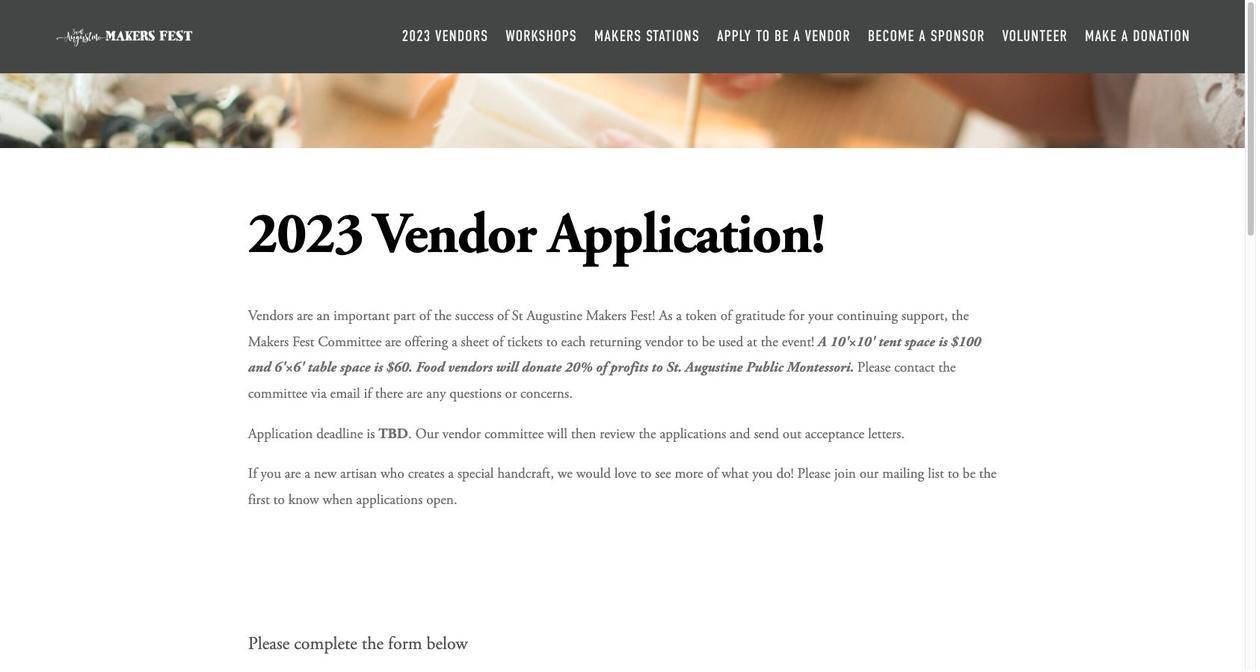 Task type: locate. For each thing, give the bounding box(es) containing it.
st augustine makers fest image
[[55, 26, 194, 47]]



Task type: vqa. For each thing, say whether or not it's contained in the screenshot.
St Augustine Makers Fest "image"
yes



